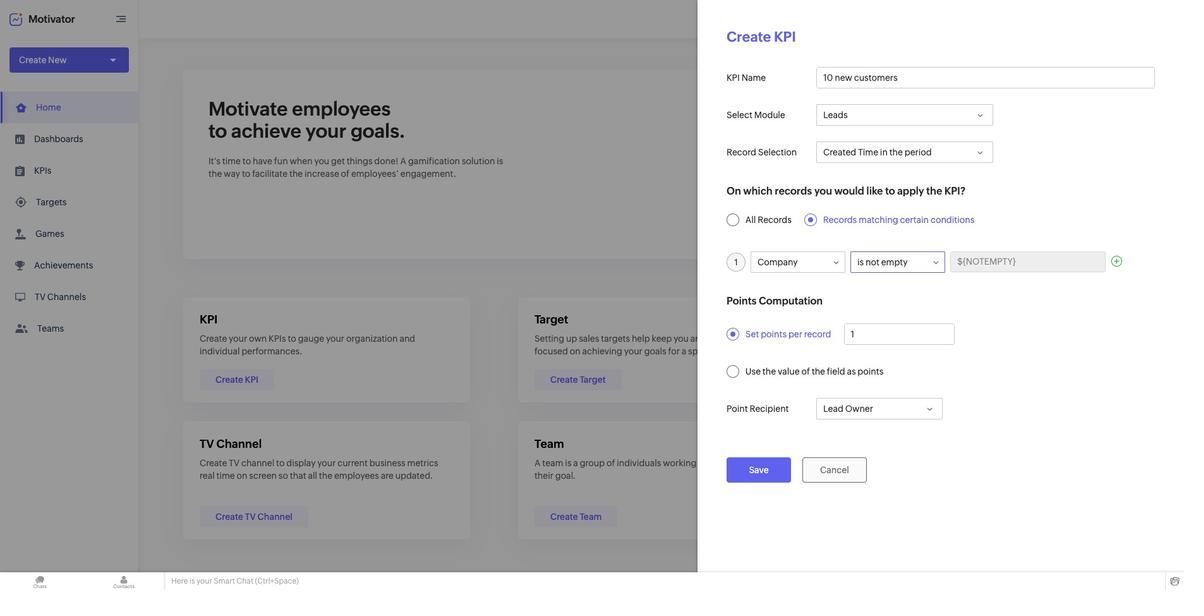 Task type: locate. For each thing, give the bounding box(es) containing it.
own inside create your own kpis to gauge your organization and individual performances.
[[249, 334, 267, 344]]

team up use
[[750, 334, 771, 344]]

their down 'start'
[[869, 346, 888, 356]]

and
[[400, 334, 415, 344], [691, 334, 706, 344], [956, 334, 972, 344], [1096, 458, 1112, 468], [1081, 471, 1097, 481]]

0 horizontal spatial create kpi
[[215, 375, 259, 385]]

on down "channel"
[[237, 471, 247, 481]]

1 vertical spatial kpis
[[269, 334, 286, 344]]

cancel
[[820, 465, 849, 475]]

tv down tv channel
[[229, 458, 240, 468]]

tv down screen
[[245, 512, 256, 522]]

fun
[[274, 156, 288, 166]]

your left smart
[[197, 577, 212, 586]]

motivator
[[28, 13, 75, 25]]

business
[[369, 458, 406, 468], [869, 471, 905, 481]]

points right as
[[858, 367, 884, 377]]

and inside start creating games and motivate your employees to achieve their goals enthusiastically.
[[956, 334, 972, 344]]

their inside a team is a group of individuals working together to achieve their goal.
[[535, 471, 554, 481]]

0 vertical spatial kpis
[[34, 166, 51, 176]]

team inside setting up sales targets help keep you and your sales team focused on achieving your goals for a specific time.
[[750, 334, 771, 344]]

on
[[727, 185, 741, 197]]

their inside start creating games and motivate your employees to achieve their goals enthusiastically.
[[869, 346, 888, 356]]

a left the group in the bottom of the page
[[535, 458, 541, 468]]

their left goal. at the bottom
[[535, 471, 554, 481]]

0 vertical spatial achieve
[[231, 120, 301, 142]]

employees down current
[[334, 471, 379, 481]]

1 horizontal spatial on
[[570, 346, 580, 356]]

selection
[[758, 147, 797, 157]]

employees right motivate at the bottom right of the page
[[1032, 334, 1077, 344]]

the left field
[[812, 367, 825, 377]]

kpis inside create your own kpis to gauge your organization and individual performances.
[[269, 334, 286, 344]]

help
[[632, 334, 650, 344]]

1 vertical spatial team
[[580, 512, 602, 522]]

is up goal. at the bottom
[[565, 458, 572, 468]]

is
[[497, 156, 503, 166], [858, 257, 864, 267], [565, 458, 572, 468], [190, 577, 195, 586]]

keep for achievements
[[999, 458, 1019, 468]]

0 vertical spatial a
[[400, 156, 406, 166]]

2 goals from the left
[[890, 346, 912, 356]]

targets
[[36, 197, 67, 207]]

create up performances
[[869, 458, 897, 468]]

is right solution
[[497, 156, 503, 166]]

create up individual
[[200, 334, 227, 344]]

1 horizontal spatial goals
[[890, 346, 912, 356]]

apply
[[897, 185, 924, 197]]

would
[[834, 185, 864, 197]]

0 horizontal spatial team
[[542, 458, 563, 468]]

way
[[224, 169, 240, 179]]

create down individual
[[215, 375, 243, 385]]

things
[[347, 156, 373, 166]]

the inside the create your own dashboards to keep track of your sales and business opportunities, kpis, targets, achievements and performances of the employees.
[[939, 483, 953, 494]]

create your own dashboards to keep track of your sales and business opportunities, kpis, targets, achievements and performances of the employees.
[[869, 458, 1112, 494]]

tv channel
[[200, 437, 262, 451]]

create up real
[[200, 458, 227, 468]]

1 horizontal spatial records
[[823, 215, 857, 225]]

on down up
[[570, 346, 580, 356]]

it's time to have fun when you get things done! a gamification solution is the way to facilitate the increase of employees' engagement.
[[209, 156, 503, 179]]

1 horizontal spatial create kpi
[[727, 29, 796, 45]]

employees inside motivate employees to achieve your goals.
[[292, 98, 391, 120]]

channel down so
[[258, 512, 293, 522]]

1 horizontal spatial own
[[919, 458, 937, 468]]

time up way
[[222, 156, 241, 166]]

of right the value
[[802, 367, 810, 377]]

records right all
[[758, 215, 792, 225]]

0 horizontal spatial business
[[369, 458, 406, 468]]

sales up time.
[[728, 334, 749, 344]]

target down the achieving
[[580, 375, 606, 385]]

1 vertical spatial a
[[535, 458, 541, 468]]

1 goals from the left
[[644, 346, 666, 356]]

your down help
[[624, 346, 643, 356]]

2 horizontal spatial achieve
[[1089, 334, 1121, 344]]

working
[[663, 458, 697, 468]]

None text field
[[951, 252, 1105, 272]]

point
[[727, 404, 748, 414]]

1 vertical spatial team
[[542, 458, 563, 468]]

of down opportunities,
[[929, 483, 938, 494]]

business up are
[[369, 458, 406, 468]]

matching
[[859, 215, 898, 225]]

employees.
[[955, 483, 1002, 494]]

keep inside setting up sales targets help keep you and your sales team focused on achieving your goals for a specific time.
[[652, 334, 672, 344]]

1 horizontal spatial their
[[869, 346, 888, 356]]

0 horizontal spatial records
[[758, 215, 792, 225]]

all
[[746, 215, 756, 225]]

team up goal. at the bottom
[[535, 437, 564, 451]]

1 vertical spatial employees
[[1032, 334, 1077, 344]]

created
[[823, 147, 856, 157]]

None text field
[[817, 68, 1155, 88]]

1 vertical spatial achieve
[[1089, 334, 1121, 344]]

on which records you would like to apply the kpi?
[[727, 185, 966, 197]]

1 vertical spatial time
[[216, 471, 235, 481]]

a team is a group of individuals working together to achieve their goal.
[[535, 458, 778, 481]]

1 vertical spatial points
[[858, 367, 884, 377]]

the inside create tv channel to display your current business metrics real time on screen so that all the employees are updated.
[[319, 471, 332, 481]]

tv left channels
[[35, 292, 45, 302]]

own up opportunities,
[[919, 458, 937, 468]]

business inside create tv channel to display your current business metrics real time on screen so that all the employees are updated.
[[369, 458, 406, 468]]

0 vertical spatial points
[[761, 329, 787, 339]]

1 horizontal spatial kpis
[[269, 334, 286, 344]]

real
[[200, 471, 215, 481]]

0 vertical spatial a
[[682, 346, 686, 356]]

of inside it's time to have fun when you get things done! a gamification solution is the way to facilitate the increase of employees' engagement.
[[341, 169, 349, 179]]

0 vertical spatial their
[[869, 346, 888, 356]]

1 horizontal spatial business
[[869, 471, 905, 481]]

time
[[858, 147, 878, 157]]

you left the "would"
[[814, 185, 832, 197]]

employees'
[[351, 169, 399, 179]]

own for kpis
[[249, 334, 267, 344]]

0 horizontal spatial you
[[314, 156, 329, 166]]

0 vertical spatial keep
[[652, 334, 672, 344]]

the right 'in'
[[890, 147, 903, 157]]

sales up achievements
[[1074, 458, 1094, 468]]

1 vertical spatial keep
[[999, 458, 1019, 468]]

is inside it's time to have fun when you get things done! a gamification solution is the way to facilitate the increase of employees' engagement.
[[497, 156, 503, 166]]

2 vertical spatial employees
[[334, 471, 379, 481]]

0 horizontal spatial on
[[237, 471, 247, 481]]

2 vertical spatial achieve
[[746, 458, 778, 468]]

a inside a team is a group of individuals working together to achieve their goal.
[[535, 458, 541, 468]]

2 horizontal spatial you
[[814, 185, 832, 197]]

of down get
[[341, 169, 349, 179]]

kpis up performances.
[[269, 334, 286, 344]]

your up get
[[305, 120, 347, 142]]

select
[[727, 110, 753, 120]]

smart
[[214, 577, 235, 586]]

1 vertical spatial own
[[919, 458, 937, 468]]

gauge
[[298, 334, 324, 344]]

(ctrl+space)
[[255, 577, 299, 586]]

their
[[869, 346, 888, 356], [535, 471, 554, 481]]

tv channels
[[35, 292, 86, 302]]

a inside a team is a group of individuals working together to achieve their goal.
[[573, 458, 578, 468]]

motivate employees to achieve your goals.
[[209, 98, 405, 142]]

1 horizontal spatial team
[[750, 334, 771, 344]]

2 vertical spatial you
[[674, 334, 689, 344]]

time right real
[[216, 471, 235, 481]]

a right for
[[682, 346, 686, 356]]

1 vertical spatial a
[[573, 458, 578, 468]]

1 horizontal spatial achieve
[[746, 458, 778, 468]]

create inside create your own kpis to gauge your organization and individual performances.
[[200, 334, 227, 344]]

0 vertical spatial own
[[249, 334, 267, 344]]

of inside a team is a group of individuals working together to achieve their goal.
[[607, 458, 615, 468]]

Lead Owner field
[[816, 398, 943, 420]]

records down "on which records you would like to apply the kpi?"
[[823, 215, 857, 225]]

team down the group in the bottom of the page
[[580, 512, 602, 522]]

keep inside the create your own dashboards to keep track of your sales and business opportunities, kpis, targets, achievements and performances of the employees.
[[999, 458, 1019, 468]]

goals left for
[[644, 346, 666, 356]]

you inside it's time to have fun when you get things done! a gamification solution is the way to facilitate the increase of employees' engagement.
[[314, 156, 329, 166]]

1 vertical spatial business
[[869, 471, 905, 481]]

Add Points text field
[[845, 324, 954, 344]]

you inside setting up sales targets help keep you and your sales team focused on achieving your goals for a specific time.
[[674, 334, 689, 344]]

new
[[48, 55, 67, 65]]

goals down creating
[[890, 346, 912, 356]]

create
[[727, 29, 771, 45], [19, 55, 46, 65], [200, 334, 227, 344], [215, 375, 243, 385], [550, 375, 578, 385], [200, 458, 227, 468], [869, 458, 897, 468], [215, 512, 243, 522], [550, 512, 578, 522]]

employees up get
[[292, 98, 391, 120]]

1 horizontal spatial a
[[535, 458, 541, 468]]

a up goal. at the bottom
[[573, 458, 578, 468]]

group
[[580, 458, 605, 468]]

records
[[758, 215, 792, 225], [823, 215, 857, 225]]

your right "display"
[[317, 458, 336, 468]]

create kpi down individual
[[215, 375, 259, 385]]

create inside the create your own dashboards to keep track of your sales and business opportunities, kpis, targets, achievements and performances of the employees.
[[869, 458, 897, 468]]

1 horizontal spatial points
[[858, 367, 884, 377]]

games
[[927, 334, 955, 344]]

and inside create your own kpis to gauge your organization and individual performances.
[[400, 334, 415, 344]]

you up for
[[674, 334, 689, 344]]

lead
[[823, 404, 844, 414]]

sales for create
[[1074, 458, 1094, 468]]

focused
[[535, 346, 568, 356]]

up
[[566, 334, 577, 344]]

team up goal. at the bottom
[[542, 458, 563, 468]]

2 horizontal spatial sales
[[1074, 458, 1094, 468]]

your inside motivate employees to achieve your goals.
[[305, 120, 347, 142]]

your right motivate at the bottom right of the page
[[1012, 334, 1030, 344]]

points
[[761, 329, 787, 339], [858, 367, 884, 377]]

facilitate
[[252, 169, 288, 179]]

create kpi
[[727, 29, 796, 45], [215, 375, 259, 385]]

0 vertical spatial employees
[[292, 98, 391, 120]]

list
[[0, 92, 138, 344]]

all
[[308, 471, 317, 481]]

channel up "channel"
[[216, 437, 262, 451]]

0 vertical spatial time
[[222, 156, 241, 166]]

achieve
[[231, 120, 301, 142], [1089, 334, 1121, 344], [746, 458, 778, 468]]

of up achievements
[[1043, 458, 1052, 468]]

kpis
[[34, 166, 51, 176], [269, 334, 286, 344]]

the down it's
[[209, 169, 222, 179]]

goals inside start creating games and motivate your employees to achieve their goals enthusiastically.
[[890, 346, 912, 356]]

to inside the create your own dashboards to keep track of your sales and business opportunities, kpis, targets, achievements and performances of the employees.
[[989, 458, 997, 468]]

business up performances
[[869, 471, 905, 481]]

create kpi up 'name'
[[727, 29, 796, 45]]

1 horizontal spatial keep
[[999, 458, 1019, 468]]

the down opportunities,
[[939, 483, 953, 494]]

you up increase
[[314, 156, 329, 166]]

1 horizontal spatial you
[[674, 334, 689, 344]]

0 vertical spatial team
[[750, 334, 771, 344]]

of right the group in the bottom of the page
[[607, 458, 615, 468]]

points right set
[[761, 329, 787, 339]]

sales right up
[[579, 334, 599, 344]]

achieve inside a team is a group of individuals working together to achieve their goal.
[[746, 458, 778, 468]]

is left not
[[858, 257, 864, 267]]

own inside the create your own dashboards to keep track of your sales and business opportunities, kpis, targets, achievements and performances of the employees.
[[919, 458, 937, 468]]

0 vertical spatial you
[[314, 156, 329, 166]]

tv
[[35, 292, 45, 302], [200, 437, 214, 451], [229, 458, 240, 468], [245, 512, 256, 522]]

0 horizontal spatial target
[[535, 313, 568, 326]]

to inside a team is a group of individuals working together to achieve their goal.
[[736, 458, 744, 468]]

1 horizontal spatial a
[[682, 346, 686, 356]]

a inside it's time to have fun when you get things done! a gamification solution is the way to facilitate the increase of employees' engagement.
[[400, 156, 406, 166]]

kpi
[[774, 29, 796, 45], [727, 73, 740, 83], [200, 313, 218, 326], [245, 375, 259, 385]]

0 horizontal spatial their
[[535, 471, 554, 481]]

and inside setting up sales targets help keep you and your sales team focused on achieving your goals for a specific time.
[[691, 334, 706, 344]]

create left new
[[19, 55, 46, 65]]

1 vertical spatial on
[[237, 471, 247, 481]]

target up setting
[[535, 313, 568, 326]]

team inside a team is a group of individuals working together to achieve their goal.
[[542, 458, 563, 468]]

keep up targets,
[[999, 458, 1019, 468]]

0 horizontal spatial own
[[249, 334, 267, 344]]

1 horizontal spatial sales
[[728, 334, 749, 344]]

kpis up targets
[[34, 166, 51, 176]]

on inside create tv channel to display your current business metrics real time on screen so that all the employees are updated.
[[237, 471, 247, 481]]

kpis inside 'list'
[[34, 166, 51, 176]]

track
[[1021, 458, 1042, 468]]

0 horizontal spatial kpis
[[34, 166, 51, 176]]

0 horizontal spatial team
[[535, 437, 564, 451]]

in
[[880, 147, 888, 157]]

0 horizontal spatial a
[[573, 458, 578, 468]]

a right done!
[[400, 156, 406, 166]]

dashboards
[[34, 134, 83, 144]]

are
[[381, 471, 394, 481]]

record
[[804, 329, 831, 339]]

team
[[750, 334, 771, 344], [542, 458, 563, 468]]

keep up for
[[652, 334, 672, 344]]

0 horizontal spatial goals
[[644, 346, 666, 356]]

0 horizontal spatial achieve
[[231, 120, 301, 142]]

0 horizontal spatial keep
[[652, 334, 672, 344]]

on inside setting up sales targets help keep you and your sales team focused on achieving your goals for a specific time.
[[570, 346, 580, 356]]

to inside motivate employees to achieve your goals.
[[209, 120, 227, 142]]

records
[[775, 185, 812, 197]]

sales inside the create your own dashboards to keep track of your sales and business opportunities, kpis, targets, achievements and performances of the employees.
[[1074, 458, 1094, 468]]

kpi?
[[945, 185, 966, 197]]

current
[[338, 458, 368, 468]]

1 vertical spatial their
[[535, 471, 554, 481]]

0 vertical spatial target
[[535, 313, 568, 326]]

sales for setting
[[728, 334, 749, 344]]

0 vertical spatial business
[[369, 458, 406, 468]]

created time in the period
[[823, 147, 932, 157]]

screen
[[249, 471, 277, 481]]

the right all
[[319, 471, 332, 481]]

own up performances.
[[249, 334, 267, 344]]

channel
[[216, 437, 262, 451], [258, 512, 293, 522]]

you for motivate employees
[[314, 156, 329, 166]]

create down "channel"
[[215, 512, 243, 522]]

metrics
[[407, 458, 438, 468]]

0 horizontal spatial a
[[400, 156, 406, 166]]

1 vertical spatial target
[[580, 375, 606, 385]]

0 vertical spatial on
[[570, 346, 580, 356]]

lead owner
[[823, 404, 873, 414]]



Task type: vqa. For each thing, say whether or not it's contained in the screenshot.
2023 in the Chanay James Peterson Chanay (Sample) Josephine Darakjy (Sample) $ 55,000.00 Nov 18, 2023
no



Task type: describe. For each thing, give the bounding box(es) containing it.
owner
[[845, 404, 873, 414]]

engagement.
[[401, 169, 456, 179]]

your up specific
[[708, 334, 726, 344]]

setting up sales targets help keep you and your sales team focused on achieving your goals for a specific time.
[[535, 334, 771, 356]]

tv inside create tv channel to display your current business metrics real time on screen so that all the employees are updated.
[[229, 458, 240, 468]]

employees inside start creating games and motivate your employees to achieve their goals enthusiastically.
[[1032, 334, 1077, 344]]

motivate
[[209, 98, 288, 120]]

goal.
[[555, 471, 576, 481]]

the down when
[[289, 169, 303, 179]]

create team
[[550, 512, 602, 522]]

time inside create tv channel to display your current business metrics real time on screen so that all the employees are updated.
[[216, 471, 235, 481]]

per
[[789, 329, 802, 339]]

1 horizontal spatial team
[[580, 512, 602, 522]]

cancel button
[[802, 458, 867, 483]]

name
[[742, 73, 766, 83]]

specific
[[688, 346, 721, 356]]

display
[[286, 458, 316, 468]]

all records
[[746, 215, 792, 225]]

create new
[[19, 55, 67, 65]]

value
[[778, 367, 800, 377]]

your right gauge
[[326, 334, 344, 344]]

targets,
[[989, 471, 1020, 481]]

0 horizontal spatial sales
[[579, 334, 599, 344]]

individuals
[[617, 458, 661, 468]]

employees inside create tv channel to display your current business metrics real time on screen so that all the employees are updated.
[[334, 471, 379, 481]]

home
[[36, 102, 61, 112]]

channels
[[47, 292, 86, 302]]

achievements
[[34, 260, 93, 270]]

list containing home
[[0, 92, 138, 344]]

that
[[290, 471, 306, 481]]

the left kpi?
[[926, 185, 942, 197]]

your inside start creating games and motivate your employees to achieve their goals enthusiastically.
[[1012, 334, 1030, 344]]

1 vertical spatial create kpi
[[215, 375, 259, 385]]

chats image
[[0, 573, 80, 590]]

here is your smart chat (ctrl+space)
[[171, 577, 299, 586]]

business inside the create your own dashboards to keep track of your sales and business opportunities, kpis, targets, achievements and performances of the employees.
[[869, 471, 905, 481]]

create your own kpis to gauge your organization and individual performances.
[[200, 334, 415, 356]]

1 horizontal spatial target
[[580, 375, 606, 385]]

0 horizontal spatial points
[[761, 329, 787, 339]]

1 records from the left
[[758, 215, 792, 225]]

is not empty
[[858, 257, 908, 267]]

game
[[869, 313, 902, 326]]

record selection
[[727, 147, 797, 157]]

contacts image
[[84, 573, 164, 590]]

use the value of the field as points
[[746, 367, 884, 377]]

2 records from the left
[[823, 215, 857, 225]]

0 vertical spatial create kpi
[[727, 29, 796, 45]]

point recipient
[[727, 404, 789, 414]]

is inside a team is a group of individuals working together to achieve their goal.
[[565, 458, 572, 468]]

performances
[[869, 483, 927, 494]]

achievements
[[1022, 471, 1080, 481]]

set
[[746, 329, 759, 339]]

conditions
[[931, 215, 975, 225]]

solution
[[462, 156, 495, 166]]

increase
[[305, 169, 339, 179]]

achieving
[[582, 346, 622, 356]]

gamification
[[408, 156, 460, 166]]

Leads field
[[816, 104, 993, 126]]

create inside create tv channel to display your current business metrics real time on screen so that all the employees are updated.
[[200, 458, 227, 468]]

chat
[[237, 577, 253, 586]]

when
[[290, 156, 313, 166]]

like
[[867, 185, 883, 197]]

to inside start creating games and motivate your employees to achieve their goals enthusiastically.
[[1079, 334, 1087, 344]]

so
[[279, 471, 288, 481]]

the right use
[[763, 367, 776, 377]]

goals.
[[351, 120, 405, 142]]

teams
[[37, 324, 64, 334]]

create tv channel link
[[200, 506, 308, 528]]

goals inside setting up sales targets help keep you and your sales team focused on achieving your goals for a specific time.
[[644, 346, 666, 356]]

a inside setting up sales targets help keep you and your sales team focused on achieving your goals for a specific time.
[[682, 346, 686, 356]]

to inside create your own kpis to gauge your organization and individual performances.
[[288, 334, 296, 344]]

save
[[749, 465, 769, 475]]

field
[[827, 367, 845, 377]]

certain
[[900, 215, 929, 225]]

which
[[743, 185, 773, 197]]

period
[[905, 147, 932, 157]]

organization
[[346, 334, 398, 344]]

use
[[746, 367, 761, 377]]

tv inside 'list'
[[35, 292, 45, 302]]

create down goal. at the bottom
[[550, 512, 578, 522]]

1 vertical spatial you
[[814, 185, 832, 197]]

games
[[35, 229, 64, 239]]

done!
[[374, 156, 399, 166]]

updated.
[[395, 471, 433, 481]]

own for dashboards
[[919, 458, 937, 468]]

targets
[[601, 334, 630, 344]]

leads
[[823, 110, 848, 120]]

1 vertical spatial channel
[[258, 512, 293, 522]]

user image
[[1145, 9, 1165, 29]]

your up achievements
[[1054, 458, 1072, 468]]

setting
[[535, 334, 564, 344]]

time.
[[722, 346, 744, 356]]

you for target
[[674, 334, 689, 344]]

achieve inside start creating games and motivate your employees to achieve their goals enthusiastically.
[[1089, 334, 1121, 344]]

select module
[[727, 110, 785, 120]]

time inside it's time to have fun when you get things done! a gamification solution is the way to facilitate the increase of employees' engagement.
[[222, 156, 241, 166]]

Created Time in the period field
[[816, 142, 993, 163]]

tv up real
[[200, 437, 214, 451]]

opportunities,
[[907, 471, 965, 481]]

keep for goals
[[652, 334, 672, 344]]

0 vertical spatial channel
[[216, 437, 262, 451]]

module
[[754, 110, 785, 120]]

is right "here"
[[190, 577, 195, 586]]

create down focused
[[550, 375, 578, 385]]

your up individual
[[229, 334, 247, 344]]

record
[[727, 147, 756, 157]]

motivate
[[974, 334, 1010, 344]]

achieve inside motivate employees to achieve your goals.
[[231, 120, 301, 142]]

to inside create tv channel to display your current business metrics real time on screen so that all the employees are updated.
[[276, 458, 285, 468]]

the inside field
[[890, 147, 903, 157]]

create up kpi name
[[727, 29, 771, 45]]

it's
[[209, 156, 220, 166]]

save button
[[727, 458, 791, 483]]

points
[[727, 295, 757, 307]]

performances.
[[242, 346, 303, 356]]

your inside create tv channel to display your current business metrics real time on screen so that all the employees are updated.
[[317, 458, 336, 468]]

start creating games and motivate your employees to achieve their goals enthusiastically.
[[869, 334, 1121, 356]]

here
[[171, 577, 188, 586]]

dashboards
[[938, 458, 987, 468]]

recipient
[[750, 404, 789, 414]]

your up performances
[[899, 458, 917, 468]]

0 vertical spatial team
[[535, 437, 564, 451]]

for
[[668, 346, 680, 356]]

create tv channel
[[215, 512, 293, 522]]

individual
[[200, 346, 240, 356]]



